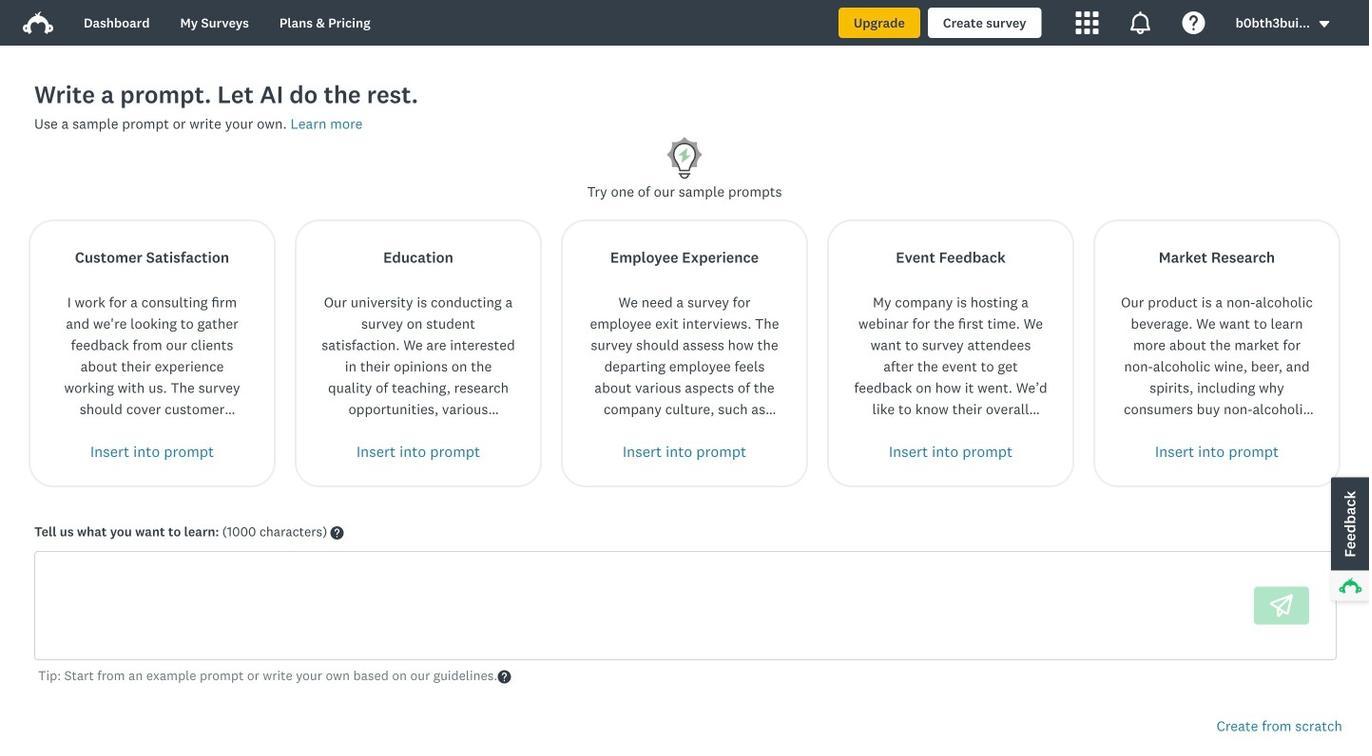 Task type: describe. For each thing, give the bounding box(es) containing it.
1 brand logo image from the top
[[23, 8, 53, 38]]

1 horizontal spatial hover for help content image
[[498, 671, 511, 684]]

0 horizontal spatial hover for help content image
[[331, 527, 344, 540]]



Task type: locate. For each thing, give the bounding box(es) containing it.
light bulb with lightning bolt inside showing a new idea image
[[662, 135, 708, 181]]

1 vertical spatial hover for help content image
[[498, 671, 511, 684]]

hover for help content image
[[331, 527, 344, 540], [498, 671, 511, 684]]

notification center icon image
[[1130, 11, 1152, 34]]

dropdown arrow icon image
[[1318, 18, 1332, 31], [1320, 21, 1330, 28]]

help icon image
[[1183, 11, 1206, 34]]

brand logo image
[[23, 8, 53, 38], [23, 11, 53, 34]]

products icon image
[[1076, 11, 1099, 34], [1076, 11, 1099, 34]]

2 brand logo image from the top
[[23, 11, 53, 34]]

0 vertical spatial hover for help content image
[[331, 527, 344, 540]]



Task type: vqa. For each thing, say whether or not it's contained in the screenshot.
the Clone image
no



